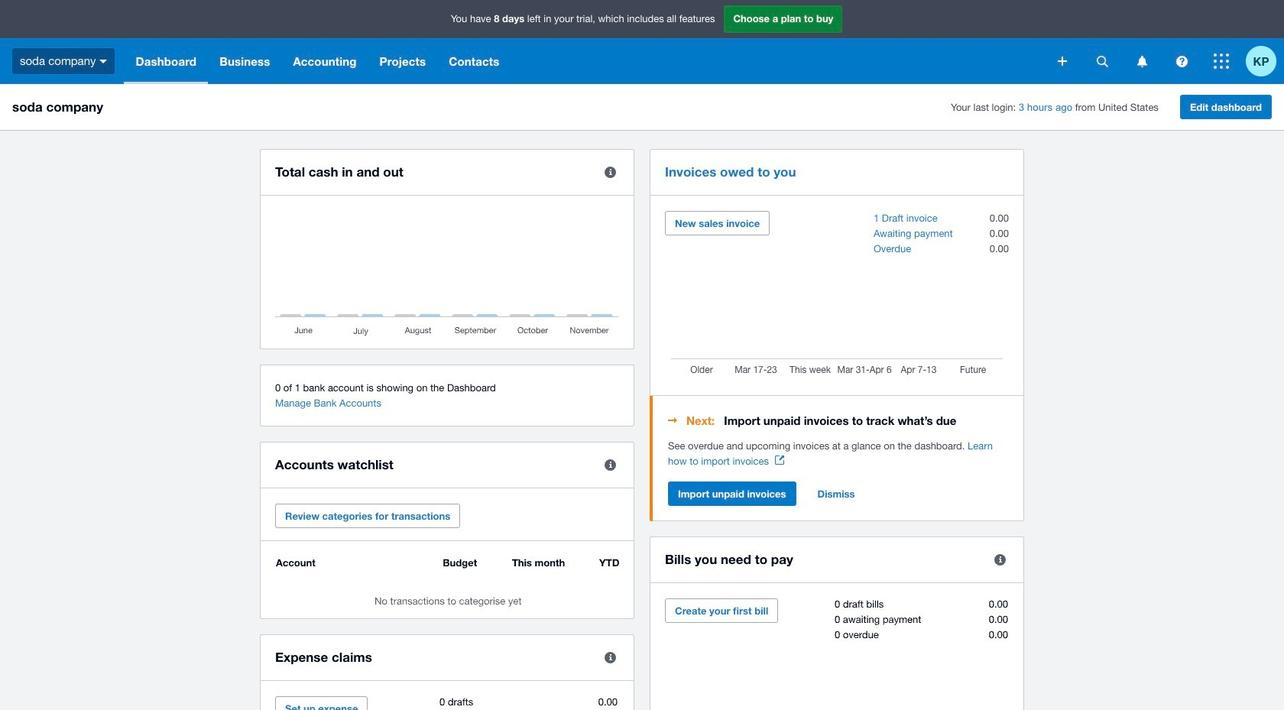 Task type: vqa. For each thing, say whether or not it's contained in the screenshot.
it related to industry.
no



Task type: describe. For each thing, give the bounding box(es) containing it.
empty state of the accounts watchlist widget, featuring a 'review categories for transactions' button and a data-less table with headings 'account,' 'budget,' 'this month,' and 'ytd.' image
[[275, 556, 619, 607]]

0 horizontal spatial svg image
[[1058, 57, 1067, 66]]

1 horizontal spatial svg image
[[1214, 54, 1229, 69]]

empty state widget for the total cash in and out feature, displaying a column graph summarising bank transaction data as total money in versus total money out across all connected bank accounts, enabling a visual comparison of the two amounts. image
[[275, 211, 619, 337]]



Task type: locate. For each thing, give the bounding box(es) containing it.
banner
[[0, 0, 1284, 84]]

panel body document
[[668, 439, 1009, 469], [668, 439, 1009, 469]]

empty state of the expenses widget with a 'set up expense claims' button and a data-less table. image
[[275, 696, 619, 710]]

svg image
[[1097, 55, 1108, 67], [1137, 55, 1147, 67], [1176, 55, 1188, 67], [100, 59, 107, 63]]

empty state of the bills widget with a 'create your first bill' button and an unpopulated column graph. image
[[665, 599, 1009, 710]]

opens in a new tab image
[[775, 456, 784, 465]]

heading
[[668, 411, 1009, 430]]

svg image
[[1214, 54, 1229, 69], [1058, 57, 1067, 66]]



